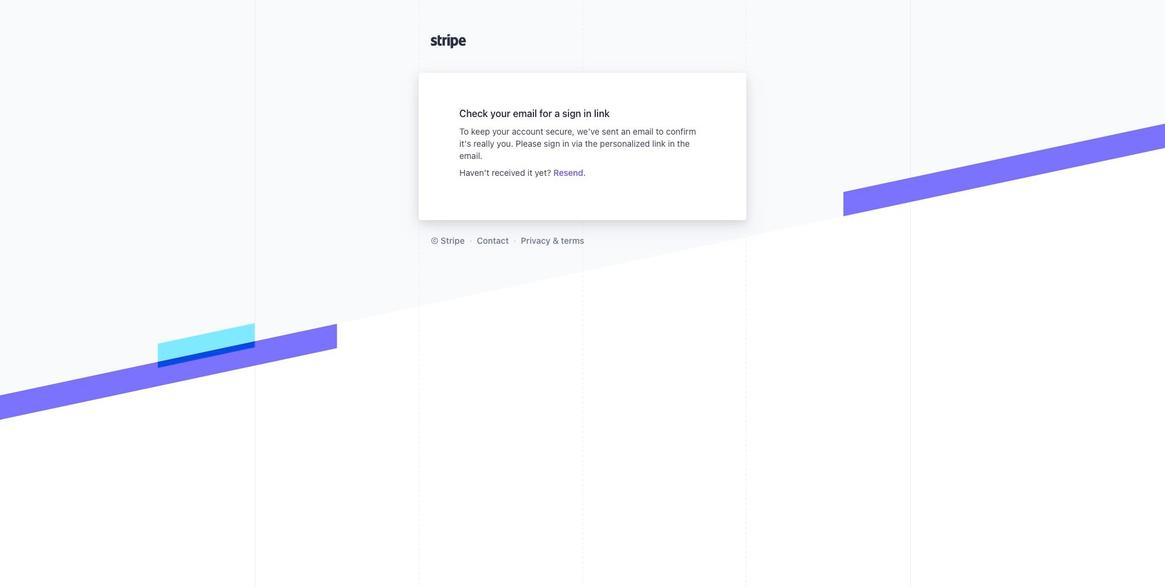 Task type: describe. For each thing, give the bounding box(es) containing it.
stripe image
[[431, 34, 466, 49]]



Task type: vqa. For each thing, say whether or not it's contained in the screenshot.
Billing details 'Billing'
no



